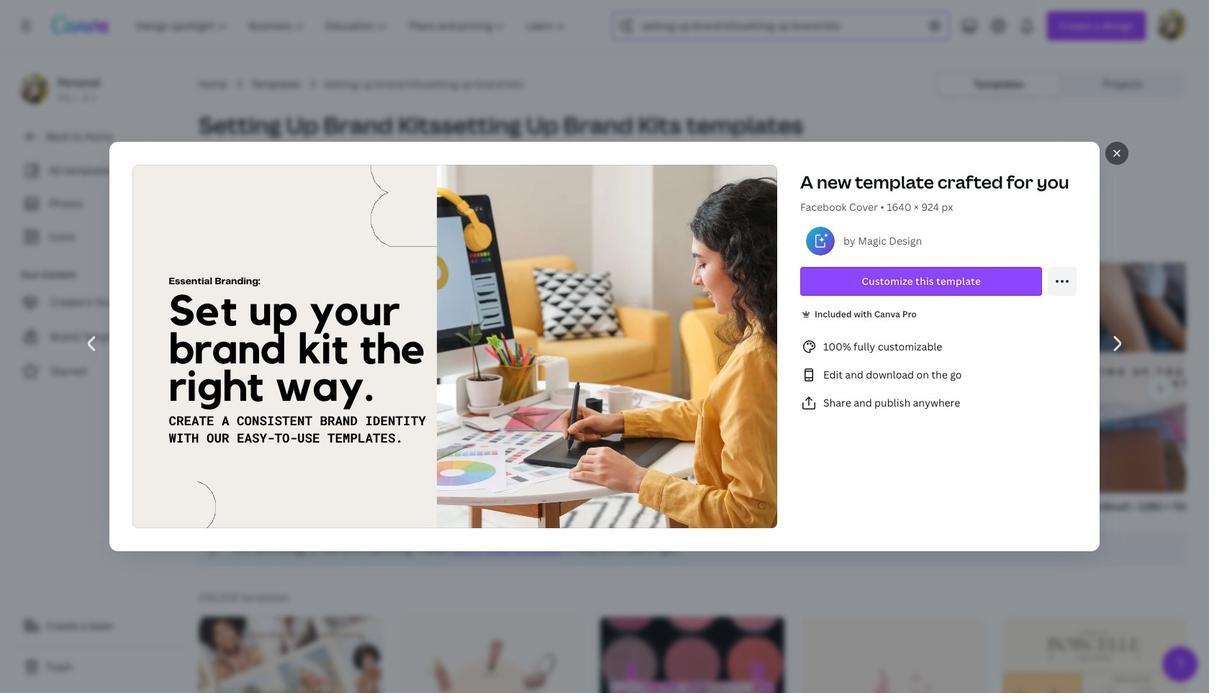 Task type: vqa. For each thing, say whether or not it's contained in the screenshot.
Stephanie Aranda icon
no



Task type: describe. For each thing, give the bounding box(es) containing it.
top level navigation element
[[127, 12, 579, 40]]

a4 document mock up for skin care brand image
[[199, 617, 382, 693]]



Task type: locate. For each thing, give the bounding box(es) containing it.
natural make up kits instagram post image
[[400, 617, 584, 693]]

group
[[464, 246, 888, 528], [199, 263, 474, 515], [1033, 263, 1210, 515]]

list
[[801, 338, 1077, 412]]

brand beauty fashion make up therapist logo image
[[802, 617, 986, 693]]

pink make up brand instagram story image
[[601, 617, 785, 693]]

None search field
[[613, 12, 950, 40]]

beige elegant brand board brand kit image
[[1003, 617, 1187, 693]]



